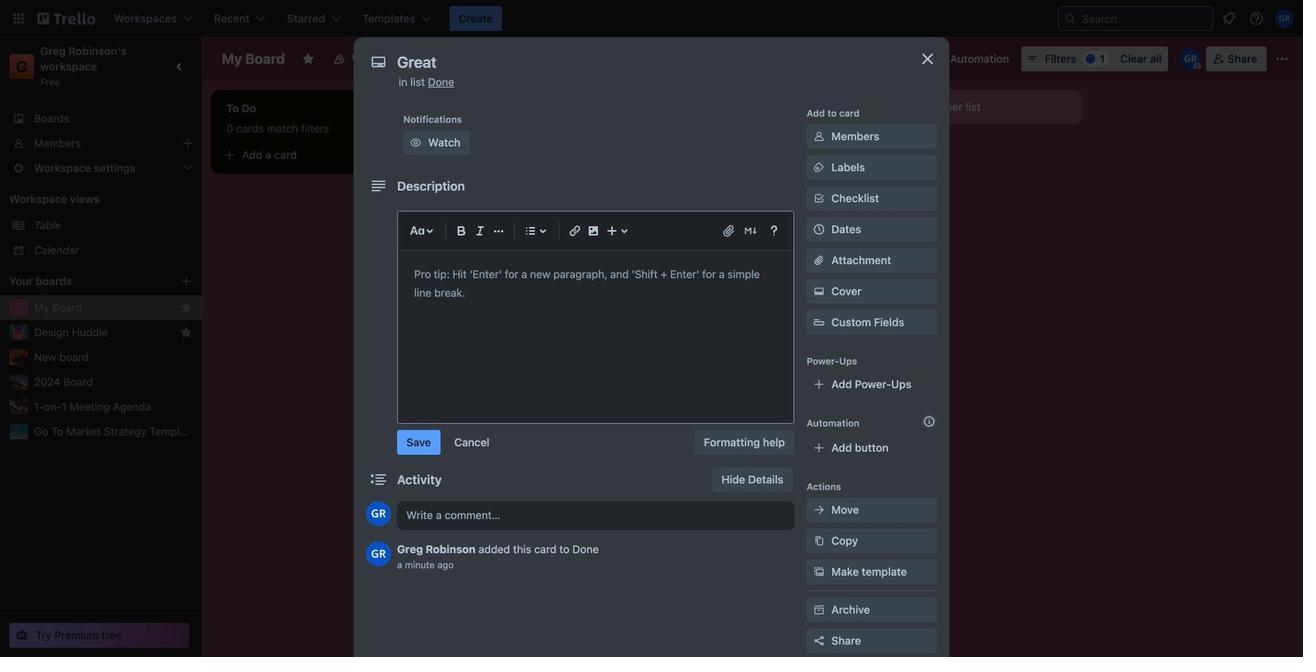 Task type: locate. For each thing, give the bounding box(es) containing it.
Search field
[[1077, 8, 1213, 29]]

star or unstar board image
[[302, 53, 315, 65]]

Board name text field
[[214, 47, 293, 71]]

close dialog image
[[919, 50, 937, 68]]

attach and insert link image
[[721, 223, 737, 239]]

lists image
[[521, 222, 540, 240]]

text styles image
[[408, 222, 427, 240]]

None text field
[[389, 48, 901, 76]]

starred icon image
[[180, 302, 192, 314], [180, 327, 192, 339]]

greg robinson (gregrobinson96) image
[[1275, 9, 1294, 28], [366, 502, 391, 527]]

0 horizontal spatial greg robinson (gregrobinson96) image
[[366, 542, 391, 567]]

0 vertical spatial starred icon image
[[180, 302, 192, 314]]

search image
[[1064, 12, 1077, 25]]

1 vertical spatial greg robinson (gregrobinson96) image
[[366, 542, 391, 567]]

2 starred icon image from the top
[[180, 327, 192, 339]]

1 vertical spatial starred icon image
[[180, 327, 192, 339]]

open information menu image
[[1249, 11, 1264, 26]]

1 vertical spatial greg robinson (gregrobinson96) image
[[366, 502, 391, 527]]

Main content area, start typing to enter text. text field
[[414, 265, 777, 303]]

edit card image
[[836, 150, 849, 162]]

Write a comment text field
[[397, 502, 794, 530]]

0 vertical spatial greg robinson (gregrobinson96) image
[[1275, 9, 1294, 28]]

sm image
[[408, 135, 424, 150], [811, 503, 827, 518], [811, 534, 827, 549], [811, 603, 827, 618]]

0 notifications image
[[1219, 9, 1238, 28]]

0 vertical spatial greg robinson (gregrobinson96) image
[[1180, 48, 1201, 70]]

your boards with 6 items element
[[9, 272, 157, 291]]

greg robinson (gregrobinson96) image
[[1180, 48, 1201, 70], [366, 542, 391, 567]]

sm image
[[929, 47, 950, 68], [811, 129, 827, 144], [811, 160, 827, 175], [811, 284, 827, 299], [811, 565, 827, 580]]

1 horizontal spatial greg robinson (gregrobinson96) image
[[1275, 9, 1294, 28]]

view markdown image
[[743, 223, 759, 239]]

1 horizontal spatial greg robinson (gregrobinson96) image
[[1180, 48, 1201, 70]]

more formatting image
[[490, 222, 508, 240]]



Task type: describe. For each thing, give the bounding box(es) containing it.
create from template… image
[[838, 185, 850, 197]]

image image
[[584, 222, 603, 240]]

text formatting group
[[452, 222, 508, 240]]

open help dialog image
[[765, 222, 784, 240]]

link ⌘k image
[[566, 222, 584, 240]]

create from template… image
[[397, 149, 410, 161]]

1 starred icon image from the top
[[180, 302, 192, 314]]

show menu image
[[1275, 51, 1290, 67]]

bold ⌘b image
[[452, 222, 471, 240]]

editor toolbar
[[405, 219, 787, 244]]

italic ⌘i image
[[471, 222, 490, 240]]

primary element
[[0, 0, 1303, 37]]

0 horizontal spatial greg robinson (gregrobinson96) image
[[366, 502, 391, 527]]

add board image
[[180, 275, 192, 288]]



Task type: vqa. For each thing, say whether or not it's contained in the screenshot.
the topmost the Color: orange, title: none icon
no



